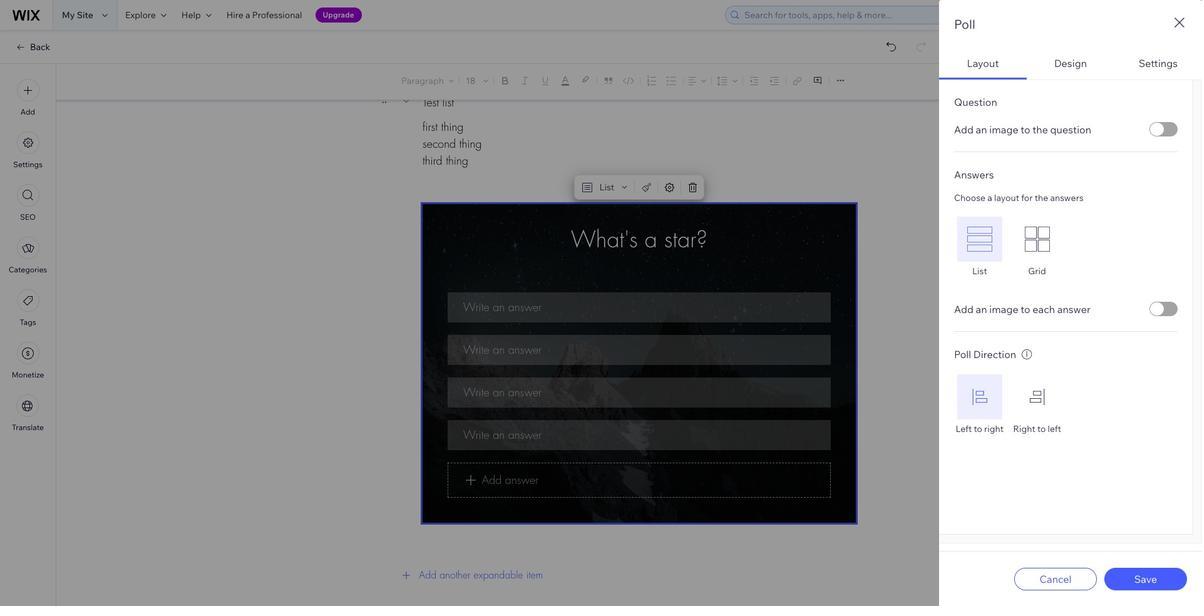 Task type: vqa. For each thing, say whether or not it's contained in the screenshot.
the My Sites
no



Task type: locate. For each thing, give the bounding box(es) containing it.
0 vertical spatial an
[[976, 123, 988, 136]]

the for to
[[1033, 123, 1049, 136]]

1 horizontal spatial settings
[[1139, 57, 1178, 69]]

answers
[[955, 169, 994, 181]]

the for for
[[1035, 192, 1049, 204]]

0 vertical spatial settings
[[1139, 57, 1178, 69]]

1 vertical spatial settings
[[13, 160, 43, 169]]

expandable
[[474, 569, 523, 582]]

0 vertical spatial settings button
[[1115, 48, 1203, 80]]

list
[[600, 182, 615, 193], [973, 266, 988, 277]]

0 vertical spatial image
[[990, 123, 1019, 136]]

tags button
[[17, 289, 39, 327]]

1 horizontal spatial list
[[973, 266, 988, 277]]

list
[[443, 95, 454, 109]]

back
[[30, 41, 50, 53]]

answer
[[1058, 303, 1091, 315]]

0 vertical spatial a
[[246, 9, 250, 21]]

add inside add button
[[21, 107, 35, 117]]

add inside the add another expandable item button
[[419, 569, 437, 582]]

the
[[1033, 123, 1049, 136], [1035, 192, 1049, 204]]

0 horizontal spatial list
[[600, 182, 615, 193]]

poll direction
[[955, 348, 1017, 361]]

2 image from the top
[[990, 303, 1019, 315]]

choose a layout for the answers
[[955, 192, 1084, 204]]

my
[[62, 9, 75, 21]]

thing
[[441, 120, 464, 134], [460, 137, 482, 151], [446, 153, 469, 168]]

poll up layout
[[955, 16, 976, 32]]

1 list box from the top
[[955, 217, 1178, 277]]

image
[[990, 123, 1019, 136], [990, 303, 1019, 315]]

2 an from the top
[[976, 303, 988, 315]]

answers
[[1051, 192, 1084, 204]]

thing right third
[[446, 153, 469, 168]]

0 vertical spatial poll
[[955, 16, 976, 32]]

0 horizontal spatial settings button
[[13, 132, 43, 169]]

list box containing left to right
[[955, 375, 1178, 435]]

0 vertical spatial list box
[[955, 217, 1178, 277]]

2 poll from the top
[[955, 348, 972, 361]]

hire a professional link
[[219, 0, 310, 30]]

0 horizontal spatial settings
[[13, 160, 43, 169]]

hire
[[227, 9, 244, 21]]

notes
[[1150, 76, 1175, 87]]

settings
[[1139, 57, 1178, 69], [13, 160, 43, 169]]

a
[[246, 9, 250, 21], [988, 192, 993, 204]]

a for layout
[[988, 192, 993, 204]]

cancel
[[1040, 573, 1072, 585]]

save button
[[1105, 568, 1188, 590]]

monetize
[[12, 370, 44, 380]]

left
[[956, 423, 972, 435]]

1 vertical spatial an
[[976, 303, 988, 315]]

back button
[[15, 41, 50, 53]]

add
[[21, 107, 35, 117], [955, 123, 974, 136], [955, 303, 974, 315], [419, 569, 437, 582]]

an for add an image to each answer
[[976, 303, 988, 315]]

menu
[[0, 71, 56, 440]]

1 vertical spatial the
[[1035, 192, 1049, 204]]

tags
[[20, 318, 36, 327]]

1 horizontal spatial settings button
[[1115, 48, 1203, 80]]

question
[[955, 96, 998, 108]]

tab list
[[940, 48, 1203, 544]]

settings inside button
[[1139, 57, 1178, 69]]

thing right second
[[460, 137, 482, 151]]

0 vertical spatial the
[[1033, 123, 1049, 136]]

2 list box from the top
[[955, 375, 1178, 435]]

list box
[[955, 217, 1178, 277], [955, 375, 1178, 435]]

to
[[1021, 123, 1031, 136], [1021, 303, 1031, 315], [974, 423, 983, 435], [1038, 423, 1046, 435]]

settings up the notes
[[1139, 57, 1178, 69]]

another
[[440, 569, 471, 582]]

1 vertical spatial poll
[[955, 348, 972, 361]]

1 vertical spatial a
[[988, 192, 993, 204]]

an up poll direction
[[976, 303, 988, 315]]

1 vertical spatial settings button
[[13, 132, 43, 169]]

add an image to each answer
[[955, 303, 1091, 315]]

the left question
[[1033, 123, 1049, 136]]

0 vertical spatial thing
[[441, 120, 464, 134]]

upgrade button
[[315, 8, 362, 23]]

settings button
[[1115, 48, 1203, 80], [13, 132, 43, 169]]

right
[[985, 423, 1004, 435]]

poll inside layout tab panel
[[955, 348, 972, 361]]

upgrade
[[323, 10, 354, 19]]

a left layout
[[988, 192, 993, 204]]

add for add an image to the question
[[955, 123, 974, 136]]

help
[[182, 9, 201, 21]]

list button
[[577, 179, 632, 196]]

an down question
[[976, 123, 988, 136]]

choose
[[955, 192, 986, 204]]

test
[[423, 95, 439, 109]]

list inside layout tab panel
[[973, 266, 988, 277]]

1 image from the top
[[990, 123, 1019, 136]]

1 vertical spatial image
[[990, 303, 1019, 315]]

monetize button
[[12, 342, 44, 380]]

paragraph
[[402, 75, 444, 86]]

image down question
[[990, 123, 1019, 136]]

each
[[1033, 303, 1056, 315]]

add another expandable item
[[419, 569, 543, 582]]

to left left
[[1038, 423, 1046, 435]]

1 an from the top
[[976, 123, 988, 136]]

a inside tab panel
[[988, 192, 993, 204]]

categories
[[9, 265, 47, 274]]

add another expandable item button
[[393, 561, 856, 591]]

poll
[[955, 16, 976, 32], [955, 348, 972, 361]]

image left "each"
[[990, 303, 1019, 315]]

thing up second
[[441, 120, 464, 134]]

the right the for
[[1035, 192, 1049, 204]]

translate
[[12, 423, 44, 432]]

0 vertical spatial list
[[600, 182, 615, 193]]

poll for poll direction
[[955, 348, 972, 361]]

an
[[976, 123, 988, 136], [976, 303, 988, 315]]

a for professional
[[246, 9, 250, 21]]

1 vertical spatial list
[[973, 266, 988, 277]]

2 vertical spatial thing
[[446, 153, 469, 168]]

poll for poll
[[955, 16, 976, 32]]

a right hire
[[246, 9, 250, 21]]

0 horizontal spatial a
[[246, 9, 250, 21]]

1 vertical spatial list box
[[955, 375, 1178, 435]]

1 poll from the top
[[955, 16, 976, 32]]

1 horizontal spatial a
[[988, 192, 993, 204]]

Search for tools, apps, help & more... field
[[741, 6, 1030, 24]]

help button
[[174, 0, 219, 30]]

left
[[1048, 423, 1062, 435]]

add an image to the question
[[955, 123, 1092, 136]]

question
[[1051, 123, 1092, 136]]

settings up seo button
[[13, 160, 43, 169]]

hire a professional
[[227, 9, 302, 21]]

list inside button
[[600, 182, 615, 193]]

poll left direction
[[955, 348, 972, 361]]

1 vertical spatial thing
[[460, 137, 482, 151]]



Task type: describe. For each thing, give the bounding box(es) containing it.
save
[[1135, 573, 1158, 585]]

my site
[[62, 9, 93, 21]]

left to right
[[956, 423, 1004, 435]]

seo button
[[17, 184, 39, 222]]

notes button
[[1128, 73, 1178, 90]]

right
[[1014, 423, 1036, 435]]

right to left
[[1014, 423, 1062, 435]]

add for add an image to each answer
[[955, 303, 974, 315]]

grid
[[1029, 266, 1047, 277]]

add for add another expandable item
[[419, 569, 437, 582]]

design
[[1055, 57, 1088, 69]]

add button
[[17, 79, 39, 117]]

translate button
[[12, 395, 44, 432]]

paragraph button
[[399, 72, 457, 90]]

add for add
[[21, 107, 35, 117]]

direction
[[974, 348, 1017, 361]]

an for add an image to the question
[[976, 123, 988, 136]]

second
[[423, 137, 456, 151]]

menu containing add
[[0, 71, 56, 440]]

image for each
[[990, 303, 1019, 315]]

add an image to each answer button
[[955, 303, 1091, 315]]

to left "each"
[[1021, 303, 1031, 315]]

layout
[[995, 192, 1020, 204]]

seo
[[20, 212, 36, 222]]

list box containing list
[[955, 217, 1178, 277]]

image for the
[[990, 123, 1019, 136]]

categories button
[[9, 237, 47, 274]]

design button
[[1027, 48, 1115, 80]]

to right left
[[974, 423, 983, 435]]

first
[[423, 120, 438, 134]]

add an image to the question button
[[955, 123, 1092, 136]]

site
[[77, 9, 93, 21]]

tab list containing layout
[[940, 48, 1203, 544]]

item
[[526, 569, 543, 582]]

layout
[[968, 57, 999, 69]]

third
[[423, 153, 443, 168]]

test list
[[423, 95, 454, 109]]

for
[[1022, 192, 1033, 204]]

explore
[[125, 9, 156, 21]]

professional
[[252, 9, 302, 21]]

to left question
[[1021, 123, 1031, 136]]

layout tab panel
[[940, 80, 1203, 544]]

layout button
[[940, 48, 1027, 80]]

first thing second thing third thing
[[423, 120, 482, 168]]

cancel button
[[1015, 568, 1097, 590]]



